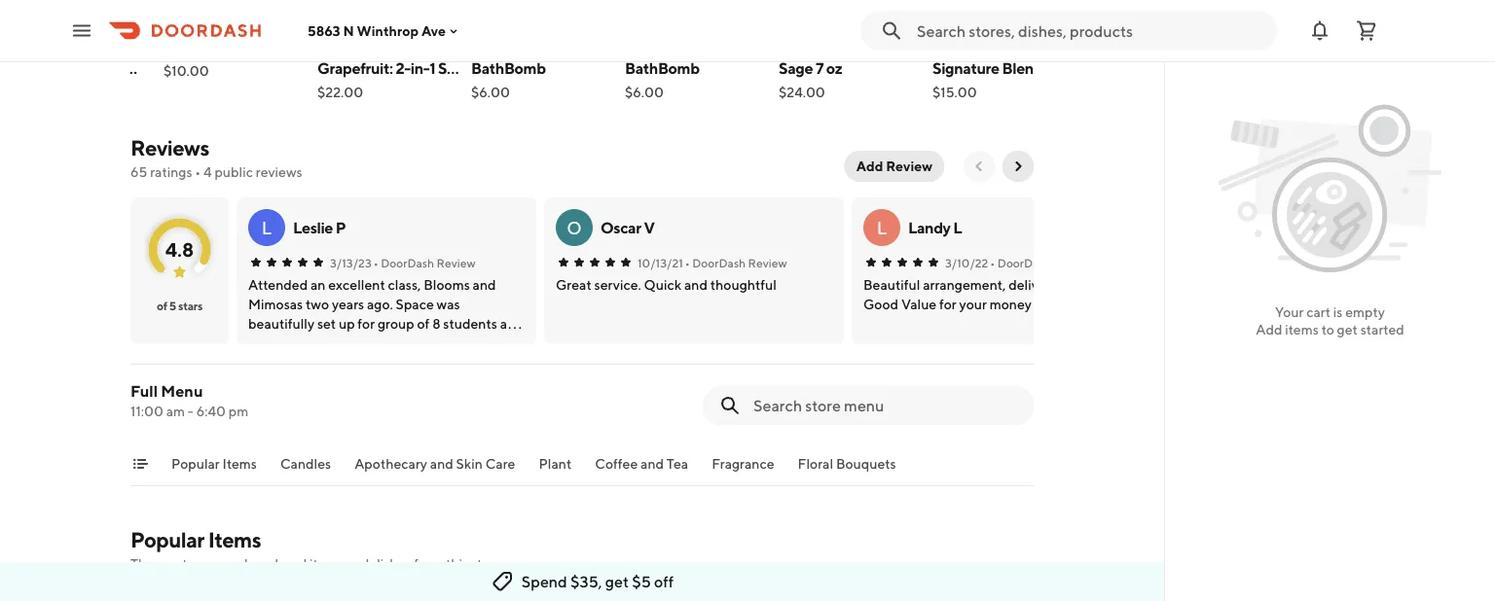 Task type: locate. For each thing, give the bounding box(es) containing it.
• doordash review right 10/13/21
[[685, 256, 787, 270]]

most
[[157, 556, 187, 572]]

bathbomb down love
[[471, 59, 546, 77]]

1 lotion from the left
[[10, 80, 55, 99]]

0 vertical spatial items
[[1285, 322, 1319, 338]]

white
[[10, 37, 53, 56]]

0 horizontal spatial items
[[310, 556, 343, 572]]

• right the 3/10/22
[[990, 256, 995, 270]]

0 horizontal spatial bathbomb
[[471, 59, 546, 77]]

2 soy from the left
[[438, 59, 463, 77]]

plant button
[[539, 455, 572, 486]]

1 horizontal spatial get
[[1337, 322, 1358, 338]]

landy l
[[908, 219, 962, 237]]

0 horizontal spatial add
[[856, 158, 883, 174]]

menu
[[161, 382, 203, 401]]

coffee and tea
[[595, 456, 688, 472]]

• inside the reviews 65 ratings • 4 public reviews
[[195, 164, 201, 180]]

0 horizontal spatial -
[[188, 404, 194, 420]]

dreamcatcher
[[779, 37, 877, 56]]

this
[[446, 556, 468, 572]]

l
[[262, 217, 272, 238], [877, 217, 887, 238], [953, 219, 962, 237]]

show menu categories image
[[132, 457, 148, 472]]

add inside 'your cart is empty add items to get started'
[[1256, 322, 1283, 338]]

• doordash review right 3/13/23
[[374, 256, 476, 270]]

0 horizontal spatial 1
[[91, 59, 97, 77]]

0 horizontal spatial plant
[[231, 37, 267, 56]]

2- right the violet:
[[57, 59, 72, 77]]

0 vertical spatial add
[[856, 158, 883, 174]]

lotion
[[10, 80, 55, 99], [317, 80, 362, 99]]

soy inside hannah lily, rose & grapefruit: 2-in-1 soy lotion candle
[[438, 59, 463, 77]]

tea right white
[[56, 37, 80, 56]]

2 vertical spatial tea
[[667, 456, 688, 472]]

lotion inside white tea and violet: 2-in-1 soy lotion candle
[[10, 80, 55, 99]]

plant right care
[[539, 456, 572, 472]]

1 soy from the left
[[100, 59, 125, 77]]

1 horizontal spatial items
[[1285, 322, 1319, 338]]

doordash right 3/13/23
[[381, 256, 434, 270]]

items
[[1285, 322, 1319, 338], [310, 556, 343, 572]]

2 horizontal spatial doordash
[[998, 256, 1051, 270]]

doordash left order
[[998, 256, 1051, 270]]

tea inside white tea and violet: 2-in-1 soy lotion candle
[[56, 37, 80, 56]]

items right ordered
[[310, 556, 343, 572]]

2 2- from the left
[[396, 59, 411, 77]]

2 in- from the left
[[411, 59, 429, 77]]

doordash right 10/13/21
[[692, 256, 746, 270]]

$6.00 inside 'tranquility bathbomb $6.00'
[[625, 84, 664, 100]]

1 vertical spatial tea
[[1046, 59, 1070, 77]]

1 $6.00 from the left
[[471, 84, 510, 100]]

soy left $10.00
[[100, 59, 125, 77]]

tea inside coffee and tea button
[[667, 456, 688, 472]]

0 horizontal spatial lotion
[[10, 80, 55, 99]]

l left landy
[[877, 217, 887, 238]]

items for popular items
[[223, 456, 257, 472]]

1 horizontal spatial lotion
[[317, 80, 362, 99]]

doordash
[[381, 256, 434, 270], [692, 256, 746, 270], [998, 256, 1051, 270]]

0 horizontal spatial l
[[262, 217, 272, 238]]

1 2- from the left
[[57, 59, 72, 77]]

- inside dreamcatcher - lost sage 7 oz $24.00
[[879, 37, 886, 56]]

candle down grapefruit: at the top of page
[[365, 80, 414, 99]]

your cart is empty add items to get started
[[1256, 304, 1405, 338]]

• right 3/13/23
[[374, 256, 378, 270]]

• doordash review for l
[[374, 256, 476, 270]]

lotion down the violet:
[[10, 80, 55, 99]]

reviews 65 ratings • 4 public reviews
[[130, 135, 302, 180]]

3/10/22
[[945, 256, 988, 270]]

popular items button
[[171, 455, 257, 486]]

get right to
[[1337, 322, 1358, 338]]

in- down rose
[[411, 59, 429, 77]]

2 1 from the left
[[429, 59, 435, 77]]

$35,
[[571, 573, 602, 591]]

11:00
[[130, 404, 163, 420]]

0 horizontal spatial tea
[[56, 37, 80, 56]]

items inside button
[[223, 456, 257, 472]]

1 horizontal spatial bathbomb
[[625, 59, 700, 77]]

and
[[82, 37, 108, 56], [430, 456, 453, 472], [641, 456, 664, 472], [346, 556, 369, 572]]

notification bell image
[[1308, 19, 1332, 42]]

1 horizontal spatial 1
[[429, 59, 435, 77]]

1 horizontal spatial l
[[877, 217, 887, 238]]

2 $6.00 from the left
[[625, 84, 664, 100]]

love
[[507, 37, 540, 56]]

candle inside white tea and violet: 2-in-1 soy lotion candle
[[57, 80, 107, 99]]

candle
[[57, 80, 107, 99], [365, 80, 414, 99]]

1 horizontal spatial candle
[[365, 80, 414, 99]]

0 vertical spatial tea
[[56, 37, 80, 56]]

1 horizontal spatial in-
[[411, 59, 429, 77]]

0 horizontal spatial review
[[437, 256, 476, 270]]

1 down open menu image
[[91, 59, 97, 77]]

1 horizontal spatial • doordash review
[[685, 256, 787, 270]]

o
[[567, 217, 582, 238]]

the
[[130, 556, 154, 572]]

1 horizontal spatial $6.00
[[625, 84, 664, 100]]

popular up 'most'
[[130, 528, 204, 553]]

$6.00 inside pure love bathbomb $6.00
[[471, 84, 510, 100]]

0 vertical spatial popular
[[171, 456, 220, 472]]

2- inside hannah lily, rose & grapefruit: 2-in-1 soy lotion candle
[[396, 59, 411, 77]]

winthrop
[[357, 23, 419, 39]]

popular inside popular items button
[[171, 456, 220, 472]]

0 vertical spatial plant
[[231, 37, 267, 56]]

1 vertical spatial popular
[[130, 528, 204, 553]]

$6.00 down pure
[[471, 84, 510, 100]]

•
[[195, 164, 201, 180], [374, 256, 378, 270], [685, 256, 690, 270], [990, 256, 995, 270]]

0 horizontal spatial get
[[605, 573, 629, 591]]

items inside popular items the most commonly ordered items and dishes from this store
[[208, 528, 261, 553]]

dishes
[[372, 556, 411, 572]]

1 candle from the left
[[57, 80, 107, 99]]

tea down bliss
[[1046, 59, 1070, 77]]

1 horizontal spatial plant
[[539, 456, 572, 472]]

-
[[879, 37, 886, 56], [188, 404, 194, 420]]

get left $5
[[605, 573, 629, 591]]

and right coffee
[[641, 456, 664, 472]]

and left skin
[[430, 456, 453, 472]]

0 items, open order cart image
[[1355, 19, 1379, 42]]

1 horizontal spatial doordash
[[692, 256, 746, 270]]

0 horizontal spatial $6.00
[[471, 84, 510, 100]]

• left '4'
[[195, 164, 201, 180]]

violet:
[[10, 59, 55, 77]]

4.8
[[165, 238, 194, 261]]

- left lost
[[879, 37, 886, 56]]

1 horizontal spatial review
[[748, 256, 787, 270]]

stars
[[178, 299, 203, 313]]

$6.00
[[471, 84, 510, 100], [625, 84, 664, 100]]

dreamcatcher - lost sage 7 oz $24.00
[[779, 37, 918, 100]]

in-
[[72, 59, 91, 77], [411, 59, 429, 77]]

apothecary and skin care button
[[355, 455, 515, 486]]

popular inside popular items the most commonly ordered items and dishes from this store
[[130, 528, 204, 553]]

n
[[343, 23, 354, 39]]

0 horizontal spatial doordash
[[381, 256, 434, 270]]

0 vertical spatial -
[[879, 37, 886, 56]]

tea right coffee
[[667, 456, 688, 472]]

lotion inside hannah lily, rose & grapefruit: 2-in-1 soy lotion candle
[[317, 80, 362, 99]]

2 horizontal spatial tea
[[1046, 59, 1070, 77]]

items inside 'your cart is empty add items to get started'
[[1285, 322, 1319, 338]]

3/13/23
[[330, 256, 372, 270]]

plant
[[231, 37, 267, 56], [539, 456, 572, 472]]

pure love bathbomb $6.00
[[471, 37, 546, 100]]

1 in- from the left
[[72, 59, 91, 77]]

2 horizontal spatial review
[[886, 158, 933, 174]]

0 horizontal spatial • doordash review
[[374, 256, 476, 270]]

apothecary and skin care
[[355, 456, 515, 472]]

Store search: begin typing to search for stores available on DoorDash text field
[[917, 20, 1266, 41]]

floral bouquets
[[798, 456, 896, 472]]

apothecary
[[355, 456, 427, 472]]

1 vertical spatial items
[[208, 528, 261, 553]]

soy
[[100, 59, 125, 77], [438, 59, 463, 77]]

l left leslie
[[262, 217, 272, 238]]

doordash for leslie p
[[381, 256, 434, 270]]

1 down rose
[[429, 59, 435, 77]]

1 vertical spatial items
[[310, 556, 343, 572]]

plant left the pot
[[231, 37, 267, 56]]

2 doordash from the left
[[692, 256, 746, 270]]

1 horizontal spatial add
[[1256, 322, 1283, 338]]

and right white
[[82, 37, 108, 56]]

1 horizontal spatial 2-
[[396, 59, 411, 77]]

$6.00 down 'tranquility'
[[625, 84, 664, 100]]

1 horizontal spatial soy
[[438, 59, 463, 77]]

rose
[[404, 37, 438, 56]]

2 horizontal spatial l
[[953, 219, 962, 237]]

- right am
[[188, 404, 194, 420]]

tranquility
[[625, 37, 698, 56]]

p
[[336, 219, 346, 237]]

review
[[886, 158, 933, 174], [437, 256, 476, 270], [748, 256, 787, 270]]

items down pm
[[223, 456, 257, 472]]

2 candle from the left
[[365, 80, 414, 99]]

soy down &
[[438, 59, 463, 77]]

• for oscar v
[[685, 256, 690, 270]]

3 doordash from the left
[[998, 256, 1051, 270]]

lotion down grapefruit: at the top of page
[[317, 80, 362, 99]]

2- down lily,
[[396, 59, 411, 77]]

- inside full menu 11:00 am - 6:40 pm
[[188, 404, 194, 420]]

in- down open menu image
[[72, 59, 91, 77]]

0 vertical spatial get
[[1337, 322, 1358, 338]]

1 horizontal spatial tea
[[667, 456, 688, 472]]

0 horizontal spatial soy
[[100, 59, 125, 77]]

l for leslie p
[[262, 217, 272, 238]]

1 • doordash review from the left
[[374, 256, 476, 270]]

popular down 6:40
[[171, 456, 220, 472]]

care
[[485, 456, 515, 472]]

1 1 from the left
[[91, 59, 97, 77]]

fragrance button
[[712, 455, 775, 486]]

0 vertical spatial items
[[223, 456, 257, 472]]

2 lotion from the left
[[317, 80, 362, 99]]

from
[[414, 556, 443, 572]]

1 doordash from the left
[[381, 256, 434, 270]]

and left dishes
[[346, 556, 369, 572]]

0 horizontal spatial 2-
[[57, 59, 72, 77]]

5
[[169, 299, 176, 313]]

• doordash review
[[374, 256, 476, 270], [685, 256, 787, 270]]

1 vertical spatial -
[[188, 404, 194, 420]]

l right landy
[[953, 219, 962, 237]]

0 horizontal spatial candle
[[57, 80, 107, 99]]

tranquility bathbomb $6.00
[[625, 37, 700, 100]]

1 horizontal spatial -
[[879, 37, 886, 56]]

4
[[204, 164, 212, 180]]

2 • doordash review from the left
[[685, 256, 787, 270]]

0 horizontal spatial in-
[[72, 59, 91, 77]]

candle down open menu image
[[57, 80, 107, 99]]

blend
[[1002, 59, 1043, 77]]

1 vertical spatial add
[[1256, 322, 1283, 338]]

feminine plant pot $10.00
[[164, 37, 294, 79]]

ordered
[[258, 556, 307, 572]]

landy
[[908, 219, 951, 237]]

items up commonly
[[208, 528, 261, 553]]

plant inside feminine plant pot $10.00
[[231, 37, 267, 56]]

items down your on the bottom
[[1285, 322, 1319, 338]]

pm
[[229, 404, 248, 420]]

bathbomb
[[471, 59, 546, 77], [625, 59, 700, 77]]

bathbomb down 'tranquility'
[[625, 59, 700, 77]]

• for leslie p
[[374, 256, 378, 270]]

• right 10/13/21
[[685, 256, 690, 270]]



Task type: describe. For each thing, give the bounding box(es) containing it.
white tea and violet: 2-in-1 soy lotion candle
[[10, 37, 125, 99]]

5863 n winthrop ave button
[[308, 23, 462, 39]]

leslie
[[293, 219, 333, 237]]

5863
[[308, 23, 340, 39]]

ratings
[[150, 164, 192, 180]]

and inside popular items the most commonly ordered items and dishes from this store
[[346, 556, 369, 572]]

• doordash order
[[990, 256, 1085, 270]]

kamal:
[[933, 37, 980, 56]]

hannah lily, rose & grapefruit: 2-in-1 soy lotion candle
[[317, 37, 463, 99]]

bouquets
[[836, 456, 896, 472]]

commonly
[[190, 556, 255, 572]]

popular items
[[171, 456, 257, 472]]

your
[[1275, 304, 1304, 320]]

order
[[1054, 256, 1085, 270]]

1 bathbomb from the left
[[471, 59, 546, 77]]

floral
[[798, 456, 833, 472]]

full
[[130, 382, 158, 401]]

add review
[[856, 158, 933, 174]]

10/13/21
[[638, 256, 683, 270]]

next image
[[1011, 159, 1026, 174]]

spend
[[522, 573, 567, 591]]

candle inside hannah lily, rose & grapefruit: 2-in-1 soy lotion candle
[[365, 80, 414, 99]]

1 inside white tea and violet: 2-in-1 soy lotion candle
[[91, 59, 97, 77]]

popular for popular items the most commonly ordered items and dishes from this store
[[130, 528, 204, 553]]

seasonal bouquet  small image
[[436, 590, 574, 602]]

1 vertical spatial get
[[605, 573, 629, 591]]

review for l
[[437, 256, 476, 270]]

1 inside hannah lily, rose & grapefruit: 2-in-1 soy lotion candle
[[429, 59, 435, 77]]

popular for popular items
[[171, 456, 220, 472]]

review for o
[[748, 256, 787, 270]]

Item Search search field
[[754, 395, 1018, 417]]

doordash for oscar v
[[692, 256, 746, 270]]

candles button
[[280, 455, 331, 486]]

in- inside hannah lily, rose & grapefruit: 2-in-1 soy lotion candle
[[411, 59, 429, 77]]

popular items the most commonly ordered items and dishes from this store
[[130, 528, 502, 572]]

am
[[166, 404, 185, 420]]

add review button
[[845, 151, 944, 182]]

skin
[[456, 456, 483, 472]]

coffee
[[595, 456, 638, 472]]

reviews
[[256, 164, 302, 180]]

pot
[[270, 37, 294, 56]]

add inside button
[[856, 158, 883, 174]]

7
[[816, 59, 824, 77]]

and inside white tea and violet: 2-in-1 soy lotion candle
[[82, 37, 108, 56]]

white tea and violet: 2-in-1 soy lotion candle button
[[6, 0, 160, 114]]

signature
[[933, 59, 1000, 77]]

items for popular items the most commonly ordered items and dishes from this store
[[208, 528, 261, 553]]

2- inside white tea and violet: 2-in-1 soy lotion candle
[[57, 59, 72, 77]]

$15.00
[[933, 84, 977, 100]]

pure
[[471, 37, 504, 56]]

oz
[[826, 59, 842, 77]]

empty
[[1346, 304, 1385, 320]]

5863 n winthrop ave
[[308, 23, 446, 39]]

in- inside white tea and violet: 2-in-1 soy lotion candle
[[72, 59, 91, 77]]

65
[[130, 164, 147, 180]]

started
[[1361, 322, 1405, 338]]

reviews link
[[130, 135, 209, 161]]

kamal: lotus bliss signature blend tea $15.00
[[933, 37, 1070, 100]]

items inside popular items the most commonly ordered items and dishes from this store
[[310, 556, 343, 572]]

v
[[644, 219, 655, 237]]

1 vertical spatial plant
[[539, 456, 572, 472]]

reviews
[[130, 135, 209, 161]]

review inside add review button
[[886, 158, 933, 174]]

lily,
[[374, 37, 401, 56]]

6:40
[[196, 404, 226, 420]]

floral bouquets button
[[798, 455, 896, 486]]

soy inside white tea and violet: 2-in-1 soy lotion candle
[[100, 59, 125, 77]]

lotus
[[982, 37, 1021, 56]]

tea inside kamal: lotus bliss signature blend tea $15.00
[[1046, 59, 1070, 77]]

• for landy l
[[990, 256, 995, 270]]

oscar v
[[601, 219, 655, 237]]

of
[[157, 299, 167, 313]]

&
[[441, 37, 451, 56]]

open menu image
[[70, 19, 93, 42]]

$10.00
[[164, 63, 209, 79]]

oscar
[[601, 219, 641, 237]]

spend $35, get $5 off
[[522, 573, 674, 591]]

bliss
[[1024, 37, 1055, 56]]

grapefruit:
[[317, 59, 393, 77]]

cart
[[1307, 304, 1331, 320]]

get inside 'your cart is empty add items to get started'
[[1337, 322, 1358, 338]]

candles
[[280, 456, 331, 472]]

public
[[215, 164, 253, 180]]

• doordash review for o
[[685, 256, 787, 270]]

previous image
[[972, 159, 987, 174]]

feminine
[[164, 37, 228, 56]]

store
[[471, 556, 502, 572]]

sage
[[779, 59, 813, 77]]

l for landy l
[[877, 217, 887, 238]]

hannah
[[317, 37, 371, 56]]

is
[[1334, 304, 1343, 320]]

fragrance
[[712, 456, 775, 472]]

ave
[[421, 23, 446, 39]]

off
[[654, 573, 674, 591]]

of 5 stars
[[157, 299, 203, 313]]

$5
[[632, 573, 651, 591]]

doordash for landy l
[[998, 256, 1051, 270]]

2 bathbomb from the left
[[625, 59, 700, 77]]

lost
[[888, 37, 918, 56]]

coffee and tea button
[[595, 455, 688, 486]]

leslie p
[[293, 219, 346, 237]]

full menu 11:00 am - 6:40 pm
[[130, 382, 248, 420]]

$24.00
[[779, 84, 825, 100]]



Task type: vqa. For each thing, say whether or not it's contained in the screenshot.
the rightmost 4.7
no



